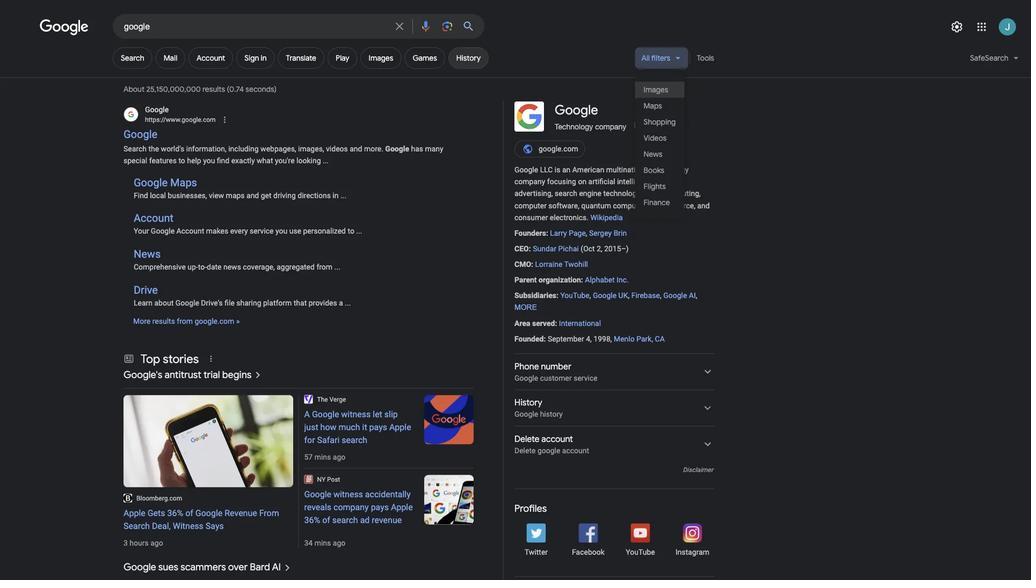 Task type: locate. For each thing, give the bounding box(es) containing it.
computer
[[515, 201, 547, 210]]

0 vertical spatial account link
[[189, 47, 233, 69]]

36% inside "google witness accidentally reveals company pays apple 36% of search ad  revenue"
[[304, 516, 320, 526]]

technology
[[652, 166, 689, 174]]

1 vertical spatial maps
[[170, 176, 197, 189]]

top
[[141, 351, 160, 366]]

online
[[659, 177, 679, 186]]

1 vertical spatial search
[[342, 435, 368, 446]]

... right personalized
[[357, 227, 362, 236]]

you inside account your google account makes every service you use personalized to ...
[[276, 227, 288, 236]]

google witness accidentally reveals company pays apple 36% of search ad  revenue heading
[[304, 488, 414, 527]]

technology
[[555, 122, 594, 131]]

play
[[336, 53, 350, 63]]

ago for search
[[151, 539, 163, 548]]

ago
[[333, 453, 346, 462], [151, 539, 163, 548], [333, 539, 346, 548]]

witness down post
[[334, 490, 363, 500]]

1 vertical spatial you
[[276, 227, 288, 236]]

1 horizontal spatial account link
[[189, 47, 233, 69]]

0 vertical spatial account
[[542, 434, 573, 445]]

account link up your on the left of page
[[134, 212, 174, 225]]

1 horizontal spatial in
[[333, 191, 339, 200]]

1 horizontal spatial computing,
[[664, 189, 701, 198]]

ago for 36%
[[333, 539, 346, 548]]

1 horizontal spatial you
[[276, 227, 288, 236]]

0 vertical spatial account
[[197, 53, 225, 63]]

mins right 34
[[315, 539, 331, 548]]

apple inside 'apple gets 36% of google revenue from search deal, witness says'
[[124, 509, 146, 519]]

international
[[559, 319, 602, 328]]

0 vertical spatial and
[[350, 145, 363, 153]]

account up about 25,150,000,000 results (0.74 seconds)
[[197, 53, 225, 63]]

, left sergey
[[586, 229, 588, 238]]

None search field
[[0, 13, 485, 39]]

: down served
[[544, 335, 546, 343]]

the
[[317, 396, 328, 403]]

google left llc
[[515, 166, 539, 174]]

apple down the slip
[[390, 423, 412, 433]]

ceo
[[515, 244, 529, 253]]

: left larry
[[547, 229, 549, 238]]

subsidiaries : youtube , google uk , firebase , google ai , more
[[515, 291, 698, 312]]

news up comprehensive
[[134, 248, 161, 261]]

company up "ad" on the bottom of the page
[[334, 503, 369, 513]]

history up history
[[515, 397, 543, 408]]

in right sign
[[261, 53, 267, 63]]

1 vertical spatial pays
[[371, 503, 389, 513]]

artificial
[[589, 177, 616, 186]]

0 horizontal spatial to
[[179, 156, 185, 165]]

to inside account your google account makes every service you use personalized to ...
[[348, 227, 355, 236]]

1 horizontal spatial history
[[515, 397, 543, 408]]

twitter link
[[515, 524, 558, 557]]

images,
[[298, 145, 324, 153]]

1 vertical spatial news
[[134, 248, 161, 261]]

1 horizontal spatial from
[[317, 263, 333, 272]]

search for search the world's information, including webpages, images, videos and more. google
[[124, 145, 147, 153]]

begins
[[222, 369, 252, 381]]

0 horizontal spatial images
[[369, 53, 394, 63]]

search up hours
[[124, 521, 150, 532]]

google up local
[[134, 176, 168, 189]]

in right directions
[[333, 191, 339, 200]]

view
[[209, 191, 224, 200]]

ny
[[317, 476, 326, 484]]

search up about
[[121, 53, 144, 63]]

ad
[[360, 516, 370, 526]]

service right customer
[[574, 374, 598, 383]]

1 vertical spatial youtube link
[[619, 524, 663, 557]]

images link down all filters dropdown button
[[636, 82, 685, 98]]

0 vertical spatial images link
[[361, 47, 402, 69]]

0 vertical spatial to
[[179, 156, 185, 165]]

1 horizontal spatial company
[[515, 177, 546, 186]]

0 horizontal spatial 36%
[[167, 509, 183, 519]]

1 vertical spatial images link
[[636, 82, 685, 98]]

images right play link
[[369, 53, 394, 63]]

mins right 57
[[315, 453, 331, 462]]

search inside "google witness accidentally reveals company pays apple 36% of search ad  revenue"
[[333, 516, 358, 526]]

2 mins from the top
[[315, 539, 331, 548]]

ai right bard
[[272, 562, 281, 574]]

profiles heading
[[515, 502, 715, 515]]

pays down let at the left of the page
[[370, 423, 387, 433]]

company inside google llc is an american multinational technology company focusing on artificial intelligence, online advertising, search engine technology, cloud computing, computer software, quantum computing, e-commerce, and consumer electronics.
[[515, 177, 546, 186]]

1 horizontal spatial 36%
[[304, 516, 320, 526]]

company inside "google witness accidentally reveals company pays apple 36% of search ad  revenue"
[[334, 503, 369, 513]]

cloud
[[644, 189, 662, 198]]

0 horizontal spatial results
[[152, 317, 175, 326]]

1 vertical spatial news link
[[134, 248, 161, 261]]

search for search
[[121, 53, 144, 63]]

about
[[155, 299, 174, 307]]

search
[[121, 53, 144, 63], [124, 145, 147, 153], [124, 521, 150, 532]]

phone
[[515, 361, 539, 372]]

and inside google maps find local businesses, view maps and get driving directions in ...
[[247, 191, 259, 200]]

1 vertical spatial history
[[515, 397, 543, 408]]

2 vertical spatial search
[[124, 521, 150, 532]]

drive learn about google drive's file sharing platform that provides a ...
[[134, 284, 351, 307]]

0 horizontal spatial youtube
[[561, 291, 590, 300]]

google inside a google witness let slip just how much it pays apple for safari search
[[312, 410, 339, 420]]

let
[[373, 410, 383, 420]]

google sues scammers over bard ai
[[124, 562, 281, 574]]

2 vertical spatial company
[[334, 503, 369, 513]]

0 vertical spatial company
[[596, 122, 627, 131]]

google up more results from google.com »
[[176, 299, 199, 307]]

2 horizontal spatial and
[[698, 201, 710, 210]]

0 vertical spatial you
[[203, 156, 215, 165]]

larry
[[551, 229, 567, 238]]

ai right firebase
[[689, 291, 696, 300]]

twitter
[[525, 548, 548, 557]]

1 horizontal spatial youtube
[[626, 548, 656, 557]]

twohill
[[565, 260, 589, 269]]

google inside phone number google customer service
[[515, 374, 539, 383]]

of inside "google witness accidentally reveals company pays apple 36% of search ad  revenue"
[[323, 516, 330, 526]]

facebook
[[572, 548, 605, 557]]

: for september
[[544, 335, 546, 343]]

safesearch
[[971, 53, 1009, 63]]

an
[[563, 166, 571, 174]]

1998,
[[594, 335, 612, 343]]

search down much
[[342, 435, 368, 446]]

0 vertical spatial youtube link
[[561, 291, 590, 300]]

news link up comprehensive
[[134, 248, 161, 261]]

history inside history google history
[[515, 397, 543, 408]]

results left (0.74
[[203, 85, 225, 94]]

1 horizontal spatial results
[[203, 85, 225, 94]]

disclaimer
[[683, 466, 714, 474]]

1 vertical spatial images
[[644, 85, 669, 95]]

https://www.google.com
[[145, 116, 216, 124]]

drive's
[[201, 299, 223, 307]]

history google history
[[515, 397, 563, 419]]

36% up the witness at bottom
[[167, 509, 183, 519]]

1 mins from the top
[[315, 453, 331, 462]]

google image
[[40, 19, 89, 35]]

youtube down profiles heading
[[626, 548, 656, 557]]

add sign in element
[[245, 53, 267, 63]]

0 horizontal spatial and
[[247, 191, 259, 200]]

: left sundar
[[529, 244, 531, 253]]

google down the phone on the bottom of page
[[515, 374, 539, 383]]

images up the maps link
[[644, 85, 669, 95]]

1 horizontal spatial news
[[644, 149, 663, 159]]

menu
[[636, 73, 685, 219]]

1 vertical spatial results
[[152, 317, 175, 326]]

get
[[261, 191, 272, 200]]

llc
[[540, 166, 553, 174]]

ai
[[689, 291, 696, 300], [272, 562, 281, 574]]

ai inside 'subsidiaries : youtube , google uk , firebase , google ai , more'
[[689, 291, 696, 300]]

witness inside "google witness accidentally reveals company pays apple 36% of search ad  revenue"
[[334, 490, 363, 500]]

0 vertical spatial youtube
[[561, 291, 590, 300]]

delete
[[515, 446, 536, 455]]

shopping link
[[636, 114, 685, 130]]

1 horizontal spatial service
[[574, 374, 598, 383]]

1 horizontal spatial news link
[[636, 146, 685, 162]]

account left makes
[[177, 227, 204, 236]]

drive
[[134, 284, 158, 296]]

personalized
[[303, 227, 346, 236]]

youtube link down profiles heading
[[619, 524, 663, 557]]

says
[[206, 521, 224, 532]]

0 horizontal spatial service
[[250, 227, 274, 236]]

1 vertical spatial company
[[515, 177, 546, 186]]

company up advertising,
[[515, 177, 546, 186]]

news for news comprehensive up-to-date news coverage, aggregated from ...
[[134, 248, 161, 261]]

: inside 'subsidiaries : youtube , google uk , firebase , google ai , more'
[[557, 291, 559, 300]]

subsidiaries
[[515, 291, 557, 300]]

search up special
[[124, 145, 147, 153]]

news up 'books' at the right of the page
[[644, 149, 663, 159]]

... up the a on the left
[[335, 263, 341, 272]]

google left the has
[[386, 145, 410, 153]]

1 vertical spatial and
[[247, 191, 259, 200]]

more results from google.com » link
[[133, 317, 240, 326]]

of up the witness at bottom
[[186, 509, 193, 519]]

pays
[[370, 423, 387, 433], [371, 503, 389, 513]]

of down reveals
[[323, 516, 330, 526]]

0 vertical spatial witness
[[341, 410, 371, 420]]

apple left "gets"
[[124, 509, 146, 519]]

features
[[149, 156, 177, 165]]

google down hours
[[124, 562, 156, 574]]

verge
[[330, 396, 346, 403]]

news link down videos
[[636, 146, 685, 162]]

company
[[596, 122, 627, 131], [515, 177, 546, 186], [334, 503, 369, 513]]

google inside account your google account makes every service you use personalized to ...
[[151, 227, 175, 236]]

... right directions
[[341, 191, 347, 200]]

intelligence,
[[618, 177, 657, 186]]

2 horizontal spatial company
[[596, 122, 627, 131]]

0 vertical spatial service
[[250, 227, 274, 236]]

images
[[369, 53, 394, 63], [644, 85, 669, 95]]

: for larry
[[547, 229, 549, 238]]

google up reveals
[[304, 490, 332, 500]]

parent organization : alphabet inc.
[[515, 276, 629, 285]]

maps up businesses,
[[170, 176, 197, 189]]

google up the how
[[312, 410, 339, 420]]

0 horizontal spatial of
[[186, 509, 193, 519]]

google up says
[[196, 509, 223, 519]]

search by voice image
[[420, 20, 433, 33]]

search inside search link
[[121, 53, 144, 63]]

google up https://www.google.com
[[145, 105, 169, 114]]

0 vertical spatial search
[[121, 53, 144, 63]]

more
[[515, 303, 537, 312]]

profiles
[[515, 503, 547, 515]]

learn
[[134, 299, 153, 307]]

youtube link down parent organization : alphabet inc.
[[561, 291, 590, 300]]

... right the a on the left
[[345, 299, 351, 307]]

you down information,
[[203, 156, 215, 165]]

0 vertical spatial computing,
[[664, 189, 701, 198]]

every
[[230, 227, 248, 236]]

0 vertical spatial pays
[[370, 423, 387, 433]]

and left get
[[247, 191, 259, 200]]

36% inside 'apple gets 36% of google revenue from search deal, witness says'
[[167, 509, 183, 519]]

businesses,
[[168, 191, 207, 200]]

1 vertical spatial service
[[574, 374, 598, 383]]

0 horizontal spatial history
[[457, 53, 481, 63]]

gets
[[148, 509, 165, 519]]

books
[[644, 166, 665, 175]]

trial
[[204, 369, 220, 381]]

1 vertical spatial ai
[[272, 562, 281, 574]]

american
[[573, 166, 605, 174]]

safesearch button
[[964, 47, 1026, 73]]

1 vertical spatial search
[[124, 145, 147, 153]]

: for youtube
[[557, 291, 559, 300]]

0 horizontal spatial computing,
[[613, 201, 651, 210]]

drive link
[[134, 284, 158, 296]]

service right every
[[250, 227, 274, 236]]

1 horizontal spatial maps
[[644, 101, 663, 111]]

google maps link
[[134, 176, 197, 189]]

: down "organization"
[[557, 291, 559, 300]]

witness up much
[[341, 410, 371, 420]]

1 horizontal spatial of
[[323, 516, 330, 526]]

0 vertical spatial in
[[261, 53, 267, 63]]

1 vertical spatial from
[[177, 317, 193, 326]]

from left google.com »
[[177, 317, 193, 326]]

0 horizontal spatial news
[[134, 248, 161, 261]]

google inside google llc is an american multinational technology company focusing on artificial intelligence, online advertising, search engine technology, cloud computing, computer software, quantum computing, e-commerce, and consumer electronics.
[[515, 166, 539, 174]]

from right the aggregated
[[317, 263, 333, 272]]

google heading
[[555, 102, 599, 119]]

36% down reveals
[[304, 516, 320, 526]]

more results from google.com »
[[133, 317, 240, 326]]

36%
[[167, 509, 183, 519], [304, 516, 320, 526]]

news inside news comprehensive up-to-date news coverage, aggregated from ...
[[134, 248, 161, 261]]

0 horizontal spatial from
[[177, 317, 193, 326]]

pays up revenue
[[371, 503, 389, 513]]

ago right 34
[[333, 539, 346, 548]]

account link up about 25,150,000,000 results (0.74 seconds)
[[189, 47, 233, 69]]

youtube down parent organization : alphabet inc.
[[561, 291, 590, 300]]

menlo
[[614, 335, 635, 343]]

computing, up commerce,
[[664, 189, 701, 198]]

to inside has many special features to help you find exactly what you're looking ...
[[179, 156, 185, 165]]

1 vertical spatial mins
[[315, 539, 331, 548]]

0 horizontal spatial ai
[[272, 562, 281, 574]]

history for history
[[457, 53, 481, 63]]

more options element
[[630, 120, 641, 131]]

google inside drive learn about google drive's file sharing platform that provides a ...
[[176, 299, 199, 307]]

google right delete
[[538, 446, 561, 455]]

google down alphabet inc. link
[[593, 291, 617, 300]]

and left more.
[[350, 145, 363, 153]]

0 vertical spatial google
[[515, 374, 539, 383]]

maps link
[[636, 98, 685, 114]]

books link
[[636, 162, 685, 178]]

0 vertical spatial news
[[644, 149, 663, 159]]

google
[[515, 374, 539, 383], [515, 410, 539, 419], [538, 446, 561, 455]]

maps up the shopping link
[[644, 101, 663, 111]]

you inside has many special features to help you find exactly what you're looking ...
[[203, 156, 215, 165]]

0 vertical spatial search
[[555, 189, 578, 198]]

0 vertical spatial news link
[[636, 146, 685, 162]]

ago right hours
[[151, 539, 163, 548]]

search left "ad" on the bottom of the page
[[333, 516, 358, 526]]

1 vertical spatial to
[[348, 227, 355, 236]]

0 vertical spatial mins
[[315, 453, 331, 462]]

0 vertical spatial from
[[317, 263, 333, 272]]

0 horizontal spatial images link
[[361, 47, 402, 69]]

ago down safari
[[333, 453, 346, 462]]

you left use
[[276, 227, 288, 236]]

: left lorraine
[[532, 260, 534, 269]]

to right personalized
[[348, 227, 355, 236]]

has many special features to help you find exactly what you're looking ...
[[124, 145, 444, 165]]

use
[[290, 227, 302, 236]]

1 vertical spatial account link
[[134, 212, 174, 225]]

2 vertical spatial search
[[333, 516, 358, 526]]

history for history google history
[[515, 397, 543, 408]]

2 vertical spatial google
[[538, 446, 561, 455]]

apple down accidentally
[[391, 503, 413, 513]]

company left more options element
[[596, 122, 627, 131]]

account up your on the left of page
[[134, 212, 174, 225]]

lorraine twohill link
[[536, 260, 589, 269]]

over
[[228, 562, 248, 574]]

1 horizontal spatial to
[[348, 227, 355, 236]]

google.com
[[539, 145, 579, 153]]

0 horizontal spatial you
[[203, 156, 215, 165]]

search inside a google witness let slip just how much it pays apple for safari search
[[342, 435, 368, 446]]

computing, down technology,
[[613, 201, 651, 210]]

2 vertical spatial and
[[698, 201, 710, 210]]

0 vertical spatial history
[[457, 53, 481, 63]]

google up delete
[[515, 410, 539, 419]]

0 horizontal spatial account link
[[134, 212, 174, 225]]

search inside 'apple gets 36% of google revenue from search deal, witness says'
[[124, 521, 150, 532]]

mins for a google witness let slip just how much it pays apple for safari search
[[315, 453, 331, 462]]

1 vertical spatial witness
[[334, 490, 363, 500]]

and right commerce,
[[698, 201, 710, 210]]

google's antitrust trial begins
[[124, 369, 252, 381]]

0 horizontal spatial maps
[[170, 176, 197, 189]]

1 horizontal spatial ai
[[689, 291, 696, 300]]

1 vertical spatial google
[[515, 410, 539, 419]]

... inside account your google account makes every service you use personalized to ...
[[357, 227, 362, 236]]

history inside 'history' link
[[457, 53, 481, 63]]

0 horizontal spatial company
[[334, 503, 369, 513]]

service inside phone number google customer service
[[574, 374, 598, 383]]

results down about on the left bottom of the page
[[152, 317, 175, 326]]

to left help
[[179, 156, 185, 165]]

google right your on the left of page
[[151, 227, 175, 236]]

has
[[411, 145, 424, 153]]

0 vertical spatial maps
[[644, 101, 663, 111]]

images link right play link
[[361, 47, 402, 69]]

bard
[[250, 562, 270, 574]]

search up software,
[[555, 189, 578, 198]]

google inside delete account delete google account
[[538, 446, 561, 455]]

google up technology
[[555, 102, 599, 119]]

more options image
[[631, 121, 640, 130]]

history right add games 'element'
[[457, 53, 481, 63]]



Task type: describe. For each thing, give the bounding box(es) containing it.
google inside 'apple gets 36% of google revenue from search deal, witness says'
[[196, 509, 223, 519]]

engine
[[580, 189, 602, 198]]

tools
[[697, 53, 715, 63]]

your
[[134, 227, 149, 236]]

sharing
[[237, 299, 262, 307]]

google up the in the left top of the page
[[124, 128, 158, 141]]

advertising,
[[515, 189, 553, 198]]

help
[[187, 156, 201, 165]]

apple inside a google witness let slip just how much it pays apple for safari search
[[390, 423, 412, 433]]

Search search field
[[124, 20, 387, 34]]

google's antitrust trial begins link
[[124, 369, 265, 382]]

translate
[[286, 53, 317, 63]]

sundar
[[533, 244, 557, 253]]

how
[[321, 423, 337, 433]]

date
[[207, 263, 222, 272]]

pichai
[[559, 244, 579, 253]]

, down inc.
[[629, 291, 630, 300]]

area
[[515, 319, 531, 328]]

cmo : lorraine twohill
[[515, 260, 589, 269]]

google uk link
[[593, 291, 629, 300]]

add translate element
[[286, 53, 317, 63]]

a google witness let slip just how much it pays apple for safari search heading
[[304, 408, 414, 447]]

witness
[[173, 521, 204, 532]]

slip
[[385, 410, 398, 420]]

finance
[[644, 198, 671, 207]]

2015–)
[[605, 244, 629, 253]]

google right firebase
[[664, 291, 688, 300]]

1 vertical spatial youtube
[[626, 548, 656, 557]]

account for account
[[197, 53, 225, 63]]

account your google account makes every service you use personalized to ...
[[134, 212, 362, 236]]

founded
[[515, 335, 544, 343]]

aggregated
[[277, 263, 315, 272]]

disclaimer link
[[683, 466, 714, 474]]

0 horizontal spatial youtube link
[[561, 291, 590, 300]]

google.com »
[[195, 317, 240, 326]]

pays inside "google witness accidentally reveals company pays apple 36% of search ad  revenue"
[[371, 503, 389, 513]]

google witness accidentally reveals company pays apple 36% of search ad  revenue
[[304, 490, 413, 526]]

all
[[642, 53, 650, 63]]

google inside google maps find local businesses, view maps and get driving directions in ...
[[134, 176, 168, 189]]

looking ...
[[297, 156, 329, 165]]

the
[[149, 145, 159, 153]]

safari
[[317, 435, 340, 446]]

park,
[[637, 335, 654, 343]]

play link
[[328, 47, 358, 69]]

... inside google maps find local businesses, view maps and get driving directions in ...
[[341, 191, 347, 200]]

57
[[304, 453, 313, 462]]

mins for google witness accidentally reveals company pays apple 36% of search ad  revenue
[[315, 539, 331, 548]]

news for news
[[644, 149, 663, 159]]

all filters
[[642, 53, 671, 63]]

3
[[124, 539, 128, 548]]

google inside "google witness accidentally reveals company pays apple 36% of search ad  revenue"
[[304, 490, 332, 500]]

more link
[[515, 302, 537, 314]]

: for sundar
[[529, 244, 531, 253]]

firebase link
[[632, 291, 661, 300]]

ago for much
[[333, 453, 346, 462]]

0 horizontal spatial news link
[[134, 248, 161, 261]]

filters
[[652, 53, 671, 63]]

revenue
[[372, 516, 402, 526]]

multinational
[[607, 166, 650, 174]]

in inside google maps find local businesses, view maps and get driving directions in ...
[[333, 191, 339, 200]]

lorraine
[[536, 260, 563, 269]]

platform
[[263, 299, 292, 307]]

alphabet inc. link
[[585, 276, 629, 285]]

accidentally
[[365, 490, 411, 500]]

software,
[[549, 201, 580, 210]]

google.com link
[[515, 141, 586, 158]]

phone number google customer service
[[515, 361, 598, 383]]

facebook link
[[567, 524, 611, 557]]

service inside account your google account makes every service you use personalized to ...
[[250, 227, 274, 236]]

youtube inside 'subsidiaries : youtube , google uk , firebase , google ai , more'
[[561, 291, 590, 300]]

search by image image
[[441, 20, 454, 33]]

add games element
[[413, 53, 437, 63]]

google ai link
[[664, 291, 696, 300]]

4,
[[587, 335, 592, 343]]

sign in link
[[237, 47, 275, 69]]

, left google ai link
[[661, 291, 662, 300]]

0 vertical spatial results
[[203, 85, 225, 94]]

technology,
[[604, 189, 642, 198]]

maps inside google maps find local businesses, view maps and get driving directions in ...
[[170, 176, 197, 189]]

information,
[[186, 145, 227, 153]]

founders : larry page , sergey brin
[[515, 229, 627, 238]]

apple inside "google witness accidentally reveals company pays apple 36% of search ad  revenue"
[[391, 503, 413, 513]]

add mail element
[[164, 53, 177, 63]]

2 vertical spatial account
[[177, 227, 204, 236]]

including
[[229, 145, 259, 153]]

makes
[[206, 227, 229, 236]]

0 vertical spatial images
[[369, 53, 394, 63]]

: up september
[[555, 319, 558, 328]]

revenue
[[225, 509, 257, 519]]

search inside google llc is an american multinational technology company focusing on artificial intelligence, online advertising, search engine technology, cloud computing, computer software, quantum computing, e-commerce, and consumer electronics.
[[555, 189, 578, 198]]

history link
[[449, 47, 489, 69]]

, right firebase
[[696, 291, 698, 300]]

1 horizontal spatial and
[[350, 145, 363, 153]]

... inside news comprehensive up-to-date news coverage, aggregated from ...
[[335, 263, 341, 272]]

served
[[533, 319, 555, 328]]

apple gets 36% of google revenue from search deal, witness says
[[124, 509, 279, 532]]

: down twohill
[[581, 276, 584, 285]]

add search element
[[121, 53, 144, 63]]

focusing
[[548, 177, 577, 186]]

the verge
[[317, 396, 346, 403]]

... inside drive learn about google drive's file sharing platform that provides a ...
[[345, 299, 351, 307]]

post
[[327, 476, 340, 484]]

founded : september 4, 1998, menlo park, ca
[[515, 335, 665, 343]]

add history element
[[457, 53, 481, 63]]

1 vertical spatial account
[[563, 446, 590, 455]]

1 horizontal spatial youtube link
[[619, 524, 663, 557]]

organization
[[539, 276, 581, 285]]

search the world's information, including webpages, images, videos and more. google
[[124, 145, 410, 153]]

stories
[[163, 351, 199, 366]]

https://www.google.com text field
[[145, 115, 216, 125]]

: for lorraine
[[532, 260, 534, 269]]

add account element
[[197, 53, 225, 63]]

wikipedia
[[591, 213, 623, 222]]

add play element
[[336, 53, 350, 63]]

34
[[304, 539, 313, 548]]

of inside 'apple gets 36% of google revenue from search deal, witness says'
[[186, 509, 193, 519]]

sergey
[[590, 229, 612, 238]]

and inside google llc is an american multinational technology company focusing on artificial intelligence, online advertising, search engine technology, cloud computing, computer software, quantum computing, e-commerce, and consumer electronics.
[[698, 201, 710, 210]]

account for account your google account makes every service you use personalized to ...
[[134, 212, 174, 225]]

sign in
[[245, 53, 267, 63]]

from inside news comprehensive up-to-date news coverage, aggregated from ...
[[317, 263, 333, 272]]

1 horizontal spatial images link
[[636, 82, 685, 98]]

a google witness let slip just how much it pays apple for safari search
[[304, 410, 412, 446]]

seconds)
[[246, 85, 277, 94]]

search link
[[113, 47, 152, 69]]

google inside history google history
[[515, 410, 539, 419]]

pays inside a google witness let slip just how much it pays apple for safari search
[[370, 423, 387, 433]]

1 horizontal spatial images
[[644, 85, 669, 95]]

, down alphabet
[[590, 291, 591, 300]]

commerce,
[[659, 201, 696, 210]]

witness inside a google witness let slip just how much it pays apple for safari search
[[341, 410, 371, 420]]

international link
[[559, 319, 602, 328]]

google sues scammers over bard ai link
[[124, 562, 294, 575]]

1 vertical spatial computing,
[[613, 201, 651, 210]]

that
[[294, 299, 307, 307]]

(0.74
[[227, 85, 244, 94]]

flights link
[[636, 178, 685, 195]]

exactly
[[231, 156, 255, 165]]

google llc is an american multinational technology company focusing on artificial intelligence, online advertising, search engine technology, cloud computing, computer software, quantum computing, e-commerce, and consumer electronics.
[[515, 166, 710, 222]]

google inside google https://www.google.com
[[145, 105, 169, 114]]

apple gets 36% of google revenue from search deal, witness says heading
[[124, 507, 293, 533]]

maps inside menu
[[644, 101, 663, 111]]

menu containing images
[[636, 73, 685, 219]]

electronics.
[[550, 213, 589, 222]]

area served : international
[[515, 319, 602, 328]]

0 horizontal spatial in
[[261, 53, 267, 63]]



Task type: vqa. For each thing, say whether or not it's contained in the screenshot.


